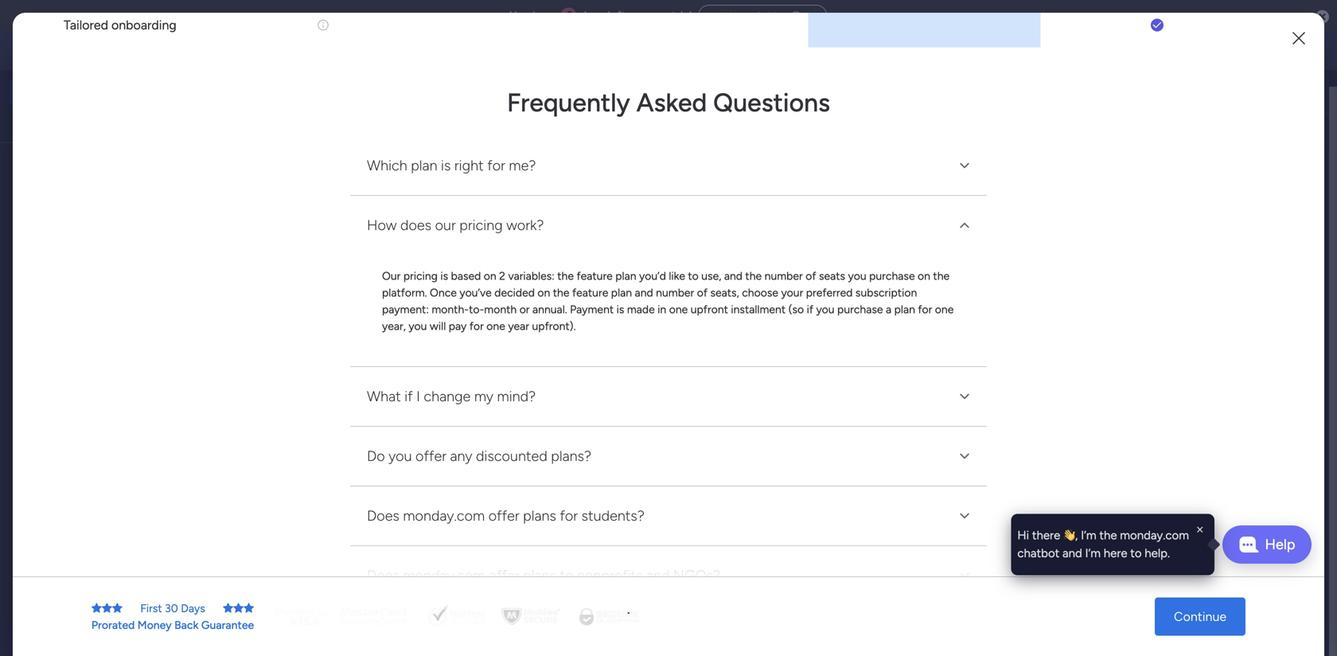 Task type: locate. For each thing, give the bounding box(es) containing it.
first 30 days
[[140, 602, 205, 615]]

0 vertical spatial workspaces
[[490, 83, 558, 98]]

workspace inside main workspace work management
[[356, 497, 425, 514]]

2 star image from the left
[[102, 603, 112, 614]]

0 vertical spatial if
[[807, 302, 814, 316]]

learn
[[1138, 509, 1166, 523]]

if right (so
[[807, 302, 814, 316]]

for inside does monday.com offer plans for students? dropdown button
[[560, 507, 578, 524]]

close image for does monday.com offer plans for students?
[[956, 506, 975, 525]]

0 horizontal spatial help
[[1138, 491, 1162, 504]]

sales right contact
[[1182, 567, 1208, 581]]

1 star image from the left
[[91, 603, 102, 614]]

seats
[[819, 269, 846, 283]]

0 vertical spatial workspace
[[418, 332, 472, 346]]

close image inside does monday.com offer plans for students? dropdown button
[[956, 506, 975, 525]]

plans inside does monday.com offer plans for students? dropdown button
[[523, 507, 557, 524]]

monday.com
[[403, 507, 485, 524], [1121, 528, 1190, 543], [403, 567, 485, 584]]

1 horizontal spatial number
[[765, 269, 803, 283]]

guarantee
[[201, 618, 254, 632]]

get
[[1190, 509, 1206, 523]]

work management > main workspace link
[[259, 176, 482, 356]]

0 horizontal spatial number
[[656, 286, 695, 299]]

2 vertical spatial to
[[560, 567, 574, 584]]

of up upfront
[[697, 286, 708, 299]]

the
[[558, 269, 574, 283], [746, 269, 762, 283], [934, 269, 950, 283], [553, 286, 570, 299], [1100, 528, 1118, 543]]

and down 👋,
[[1063, 546, 1083, 561]]

close image for does monday.com offer plans to nonprofits and ngos?
[[956, 566, 975, 585]]

0 vertical spatial i'm
[[1082, 528, 1097, 543]]

purchase up subscription
[[870, 269, 916, 283]]

variables:
[[508, 269, 555, 283]]

navigate up there
[[1032, 503, 1077, 516]]

for left the me?
[[488, 157, 506, 174]]

dapulse rightstroke image
[[791, 11, 802, 23]]

0 horizontal spatial pricing
[[404, 269, 438, 283]]

1 close image from the top
[[956, 156, 975, 175]]

and
[[465, 83, 486, 98], [725, 269, 743, 283], [635, 286, 654, 299], [1168, 509, 1187, 523], [1063, 546, 1083, 561], [647, 567, 670, 584]]

contact
[[1138, 567, 1180, 581]]

monday.com inside dropdown button
[[403, 507, 485, 524]]

0 horizontal spatial to
[[560, 567, 574, 584]]

1 horizontal spatial work
[[341, 519, 367, 533]]

navigate right
[[1032, 541, 1107, 554]]

on
[[629, 9, 643, 23], [484, 269, 497, 283], [918, 269, 931, 283], [538, 286, 551, 299]]

0 horizontal spatial if
[[405, 388, 413, 405]]

0 vertical spatial close image
[[956, 387, 975, 406]]

number down "like"
[[656, 286, 695, 299]]

you right 'do'
[[389, 447, 412, 465]]

and inside hi there 👋,  i'm the monday.com chatbot and i'm here to help.
[[1063, 546, 1083, 561]]

1 vertical spatial is
[[441, 269, 449, 283]]

to
[[688, 269, 699, 283], [1131, 546, 1143, 561], [560, 567, 574, 584]]

0 vertical spatial plans
[[523, 507, 557, 524]]

one
[[670, 302, 688, 316], [936, 302, 954, 316], [487, 319, 506, 333]]

you left "will"
[[409, 319, 427, 333]]

gary orlando image
[[1293, 38, 1319, 64]]

monday.com inside "dropdown button"
[[403, 567, 485, 584]]

cell right next
[[1122, 579, 1141, 593]]

2 horizontal spatial help
[[1266, 536, 1296, 553]]

our inside dropdown button
[[435, 216, 456, 234]]

navigate right hi
[[1032, 541, 1077, 554]]

does
[[367, 507, 400, 524], [367, 567, 400, 584]]

v2 shortcuts right image
[[1281, 538, 1300, 557]]

seats,
[[711, 286, 740, 299]]

to for next
[[1080, 579, 1092, 593]]

1 horizontal spatial pricing
[[460, 216, 503, 234]]

close image for what if i change my mind?
[[956, 387, 975, 406]]

1 vertical spatial close image
[[956, 447, 975, 466]]

is left right
[[441, 157, 451, 174]]

number up choose
[[765, 269, 803, 283]]

of left seats
[[806, 269, 817, 283]]

navigate down navigate to next cell
[[1032, 617, 1077, 631]]

navigate
[[1032, 503, 1077, 516], [1032, 541, 1077, 554], [1032, 579, 1077, 593], [1032, 617, 1077, 631]]

0 vertical spatial cell
[[1122, 579, 1141, 593]]

and up made
[[635, 286, 654, 299]]

to left next
[[1080, 579, 1092, 593]]

help center learn and get support
[[1138, 491, 1248, 523]]

left
[[1080, 503, 1100, 516]]

frequently
[[507, 87, 631, 118]]

to left nonprofits
[[560, 567, 574, 584]]

of
[[806, 269, 817, 283], [697, 286, 708, 299]]

is left made
[[617, 302, 625, 316]]

0 vertical spatial help
[[1138, 491, 1162, 504]]

plan right a
[[895, 302, 916, 316]]

choose
[[742, 286, 779, 299]]

close image inside does monday.com offer plans to nonprofits and ngos? "dropdown button"
[[956, 566, 975, 585]]

if
[[807, 302, 814, 316], [405, 388, 413, 405]]

hi
[[1018, 528, 1030, 543]]

0 vertical spatial to
[[688, 269, 699, 283]]

our right "does"
[[435, 216, 456, 234]]

is inside dropdown button
[[441, 157, 451, 174]]

1 vertical spatial management
[[370, 519, 440, 533]]

2 vertical spatial your
[[782, 286, 804, 299]]

cell down meet
[[1140, 617, 1159, 631]]

prorated money back guarantee
[[91, 618, 254, 632]]

offer inside "dropdown button"
[[489, 567, 520, 584]]

0 vertical spatial to
[[1080, 579, 1092, 593]]

recently visited
[[268, 145, 375, 162]]

to right "like"
[[688, 269, 699, 283]]

ssl encrypted image
[[570, 605, 649, 629]]

navigate for navigate right
[[1032, 541, 1077, 554]]

1 close image from the top
[[956, 387, 975, 406]]

for left the students? on the bottom of the page
[[560, 507, 578, 524]]

the inside hi there 👋,  i'm the monday.com chatbot and i'm here to help.
[[1100, 528, 1118, 543]]

2 close image from the top
[[956, 447, 975, 466]]

1 vertical spatial purchase
[[838, 302, 884, 316]]

and inside "dropdown button"
[[647, 567, 670, 584]]

1 vertical spatial does
[[367, 567, 400, 584]]

main right >
[[391, 332, 415, 346]]

workspace down remove from favorites icon
[[418, 332, 472, 346]]

one right a
[[936, 302, 954, 316]]

4 navigate from the top
[[1032, 617, 1077, 631]]

help button down v2 shortcuts left icon at the bottom right of page
[[1223, 526, 1312, 564]]

close image inside the which plan is right for me? dropdown button
[[956, 156, 975, 175]]

our right meet
[[1167, 586, 1183, 599]]

1 navigate from the top
[[1032, 503, 1077, 516]]

1 vertical spatial workspaces
[[292, 449, 371, 466]]

2 close image from the top
[[956, 506, 975, 525]]

i'm right 👋,
[[1082, 528, 1097, 543]]

payment:
[[382, 302, 429, 316]]

experts
[[1213, 586, 1250, 599]]

2 vertical spatial monday.com
[[403, 567, 485, 584]]

2 horizontal spatial your
[[782, 286, 804, 299]]

offer left any
[[416, 447, 447, 465]]

to inside 'our pricing is based on 2 variables: the feature plan you'd like to use, and the number of seats you purchase on the platform. once you've decided on the feature plan and number of seats, choose your preferred subscription payment: month-to-month or annual. payment is made in one upfront installment (so if you purchase a plan for one year, you will pay for one year upfront).'
[[688, 269, 699, 283]]

does monday.com offer plans for students? button
[[350, 486, 988, 545]]

1 vertical spatial work
[[341, 519, 367, 533]]

remove from favorites image
[[451, 306, 467, 322]]

0 vertical spatial main
[[391, 332, 415, 346]]

1 vertical spatial offer
[[489, 507, 520, 524]]

2 to from the top
[[1080, 617, 1092, 631]]

continue button
[[1156, 598, 1246, 636]]

access
[[273, 83, 313, 98]]

2 plans from the top
[[523, 567, 557, 584]]

v2 shortcuts tab image
[[1281, 577, 1300, 595]]

close image for do you offer any discounted plans?
[[956, 447, 975, 466]]

does monday.com offer plans for students?
[[367, 507, 645, 524]]

plan inside dropdown button
[[411, 157, 438, 174]]

1 horizontal spatial your
[[645, 9, 669, 23]]

work down my workspaces
[[341, 519, 367, 533]]

1 horizontal spatial our
[[1167, 586, 1183, 599]]

workspace
[[418, 332, 472, 346], [356, 497, 425, 514]]

1 does from the top
[[367, 507, 400, 524]]

2 vertical spatial offer
[[489, 567, 520, 584]]

2 navigate from the top
[[1032, 541, 1077, 554]]

1 plans from the top
[[523, 507, 557, 524]]

main down my workspaces
[[322, 497, 352, 514]]

does up mastercard secure code image
[[367, 567, 400, 584]]

star image
[[91, 603, 102, 614], [102, 603, 112, 614], [112, 603, 123, 614], [223, 603, 233, 614], [233, 603, 244, 614], [244, 603, 254, 614]]

1 vertical spatial plans
[[523, 567, 557, 584]]

students?
[[582, 507, 645, 524]]

upfront
[[691, 302, 729, 316]]

dialog
[[1012, 514, 1215, 575]]

close image inside what if i change my mind? dropdown button
[[956, 387, 975, 406]]

pricing up the platform.
[[404, 269, 438, 283]]

workspace down 'do'
[[356, 497, 425, 514]]

help.
[[1145, 546, 1171, 561]]

questions
[[714, 87, 831, 118]]

any
[[450, 447, 473, 465]]

upgrade
[[725, 10, 766, 23]]

0 vertical spatial does
[[367, 507, 400, 524]]

0 horizontal spatial main
[[322, 497, 352, 514]]

plans up the mcafee secure image
[[523, 567, 557, 584]]

plan right which
[[411, 157, 438, 174]]

open image
[[956, 216, 975, 235]]

1 vertical spatial close image
[[956, 506, 975, 525]]

help button down experts
[[1203, 611, 1258, 637]]

2 vertical spatial help
[[1216, 616, 1245, 632]]

0 vertical spatial offer
[[416, 447, 447, 465]]

navigate down chatbot
[[1032, 579, 1077, 593]]

work up update
[[286, 332, 310, 346]]

0 vertical spatial our
[[435, 216, 456, 234]]

and down center
[[1168, 509, 1187, 523]]

your up (so
[[782, 286, 804, 299]]

sales up continue
[[1186, 586, 1210, 599]]

0 vertical spatial your
[[645, 9, 669, 23]]

0 vertical spatial work
[[286, 332, 310, 346]]

is up once
[[441, 269, 449, 283]]

monday.com up norton secured image
[[403, 567, 485, 584]]

1 horizontal spatial one
[[670, 302, 688, 316]]

1 vertical spatial cell
[[1140, 617, 1159, 631]]

1 horizontal spatial to
[[688, 269, 699, 283]]

offer up the mcafee secure image
[[489, 567, 520, 584]]

dialog containing hi there 👋,  i'm the monday.com
[[1012, 514, 1215, 575]]

workspaces up the me?
[[490, 83, 558, 98]]

plan
[[411, 157, 438, 174], [616, 269, 637, 283], [611, 286, 632, 299], [895, 302, 916, 316]]

1 vertical spatial monday.com
[[1121, 528, 1190, 543]]

close image
[[956, 387, 975, 406], [956, 447, 975, 466], [956, 566, 975, 585]]

plans for for
[[523, 507, 557, 524]]

plans for to
[[523, 567, 557, 584]]

recently
[[268, 145, 327, 162]]

pricing left work?
[[460, 216, 503, 234]]

does down 'do'
[[367, 507, 400, 524]]

plans up does monday.com offer plans to nonprofits and ngos?
[[523, 507, 557, 524]]

to left previous
[[1080, 617, 1092, 631]]

to right here
[[1131, 546, 1143, 561]]

pricing inside dropdown button
[[460, 216, 503, 234]]

close image inside do you offer any discounted plans? dropdown button
[[956, 447, 975, 466]]

will
[[430, 319, 446, 333]]

workspaces
[[490, 83, 558, 98], [292, 449, 371, 466]]

plans inside does monday.com offer plans to nonprofits and ngos? "dropdown button"
[[523, 567, 557, 584]]

3 navigate from the top
[[1032, 579, 1077, 593]]

workspaces right my
[[292, 449, 371, 466]]

does inside "dropdown button"
[[367, 567, 400, 584]]

1 vertical spatial our
[[1167, 586, 1183, 599]]

you inside dropdown button
[[389, 447, 412, 465]]

change
[[424, 388, 471, 405]]

3 close image from the top
[[956, 566, 975, 585]]

you
[[849, 269, 867, 283], [817, 302, 835, 316], [409, 319, 427, 333], [389, 447, 412, 465]]

0 vertical spatial monday.com
[[403, 507, 485, 524]]

payment
[[570, 302, 614, 316]]

management
[[313, 332, 379, 346], [370, 519, 440, 533]]

number
[[765, 269, 803, 283], [656, 286, 695, 299]]

year,
[[382, 319, 406, 333]]

management left >
[[313, 332, 379, 346]]

upgrade now
[[725, 10, 791, 23]]

2 horizontal spatial to
[[1131, 546, 1143, 561]]

one down month
[[487, 319, 506, 333]]

does inside dropdown button
[[367, 507, 400, 524]]

list box
[[0, 188, 203, 315]]

your left recent
[[316, 83, 341, 98]]

hi there 👋,  i'm the monday.com chatbot and i'm here to help.
[[1018, 528, 1190, 561]]

offer for to
[[489, 567, 520, 584]]

1 vertical spatial sales
[[1186, 586, 1210, 599]]

management down 'do'
[[370, 519, 440, 533]]

offer down discounted
[[489, 507, 520, 524]]

purchase
[[870, 269, 916, 283], [838, 302, 884, 316]]

0 horizontal spatial your
[[316, 83, 341, 98]]

help right chat bot icon
[[1266, 536, 1296, 553]]

1 horizontal spatial help
[[1216, 616, 1245, 632]]

quickly
[[227, 83, 270, 98]]

asked
[[637, 87, 707, 118]]

1 vertical spatial if
[[405, 388, 413, 405]]

0 vertical spatial help button
[[1223, 526, 1312, 564]]

offer for discounted
[[416, 447, 447, 465]]

0 horizontal spatial of
[[697, 286, 708, 299]]

once
[[430, 286, 457, 299]]

your left trial
[[645, 9, 669, 23]]

2 does from the top
[[367, 567, 400, 584]]

subscription
[[856, 286, 918, 299]]

0 vertical spatial is
[[441, 157, 451, 174]]

my
[[474, 388, 494, 405]]

management inside main workspace work management
[[370, 519, 440, 533]]

and left ngos?
[[647, 567, 670, 584]]

update
[[268, 395, 317, 412]]

1 to from the top
[[1080, 579, 1092, 593]]

1 vertical spatial main
[[322, 497, 352, 514]]

0 vertical spatial number
[[765, 269, 803, 283]]

0 vertical spatial close image
[[956, 156, 975, 175]]

1 vertical spatial to
[[1080, 617, 1092, 631]]

navigate to previous cell
[[1032, 617, 1159, 631]]

and inside help center learn and get support
[[1168, 509, 1187, 523]]

1 vertical spatial number
[[656, 286, 695, 299]]

monday.com up help.
[[1121, 528, 1190, 543]]

1 vertical spatial workspace
[[356, 497, 425, 514]]

navigate to next cell
[[1032, 579, 1141, 593]]

0 vertical spatial pricing
[[460, 216, 503, 234]]

our
[[382, 269, 401, 283]]

offer for for
[[489, 507, 520, 524]]

0 horizontal spatial our
[[435, 216, 456, 234]]

help down experts
[[1216, 616, 1245, 632]]

purchase left a
[[838, 302, 884, 316]]

main
[[391, 332, 415, 346], [322, 497, 352, 514]]

0 vertical spatial of
[[806, 269, 817, 283]]

which plan is right for me? button
[[350, 136, 988, 195]]

if left i
[[405, 388, 413, 405]]

to inside hi there 👋,  i'm the monday.com chatbot and i'm here to help.
[[1131, 546, 1143, 561]]

do you offer any discounted plans? button
[[350, 427, 988, 486]]

0 horizontal spatial work
[[286, 332, 310, 346]]

close image
[[956, 156, 975, 175], [956, 506, 975, 525]]

2 vertical spatial close image
[[956, 566, 975, 585]]

1 vertical spatial to
[[1131, 546, 1143, 561]]

monday.com down any
[[403, 507, 485, 524]]

use,
[[702, 269, 722, 283]]

plans
[[523, 507, 557, 524], [523, 567, 557, 584]]

0
[[413, 397, 420, 410]]

1 horizontal spatial if
[[807, 302, 814, 316]]

30
[[165, 602, 178, 615]]

help center element
[[1075, 475, 1314, 538]]

1 horizontal spatial main
[[391, 332, 415, 346]]

one right in
[[670, 302, 688, 316]]

days
[[181, 602, 205, 615]]

i'm left here
[[1086, 546, 1101, 561]]

help up learn
[[1138, 491, 1162, 504]]

1 vertical spatial pricing
[[404, 269, 438, 283]]



Task type: describe. For each thing, give the bounding box(es) containing it.
support
[[1209, 509, 1248, 523]]

1 vertical spatial i'm
[[1086, 546, 1101, 561]]

meet
[[1138, 586, 1164, 599]]

>
[[381, 332, 388, 346]]

for down "to-"
[[470, 319, 484, 333]]

annual.
[[533, 302, 568, 316]]

you down preferred
[[817, 302, 835, 316]]

visited
[[330, 145, 375, 162]]

does for does monday.com offer plans to nonprofits and ngos?
[[367, 567, 400, 584]]

mcafee secure image
[[499, 605, 563, 629]]

for right a
[[919, 302, 933, 316]]

prorated
[[91, 618, 135, 632]]

verified by visa image
[[273, 605, 329, 629]]

inbox
[[430, 83, 462, 98]]

next
[[1095, 579, 1119, 593]]

0 vertical spatial purchase
[[870, 269, 916, 283]]

work?
[[507, 216, 544, 234]]

based
[[451, 269, 481, 283]]

upfront).
[[532, 319, 576, 333]]

my workspaces
[[268, 449, 371, 466]]

right
[[1080, 541, 1107, 554]]

in
[[658, 302, 667, 316]]

plans?
[[551, 447, 592, 465]]

a
[[886, 302, 892, 316]]

help inside help center learn and get support
[[1138, 491, 1162, 504]]

ngos?
[[674, 567, 721, 584]]

trial
[[672, 9, 692, 23]]

do you offer any discounted plans?
[[367, 447, 592, 465]]

navigate left
[[1032, 503, 1100, 516]]

our inside contact sales meet our sales experts
[[1167, 586, 1183, 599]]

which
[[367, 157, 408, 174]]

navigate for navigate to previous cell
[[1032, 617, 1077, 631]]

monday.com inside hi there 👋,  i'm the monday.com chatbot and i'm here to help.
[[1121, 528, 1190, 543]]

and right inbox
[[465, 83, 486, 98]]

2
[[499, 269, 506, 283]]

1 vertical spatial your
[[316, 83, 341, 98]]

preferred
[[807, 286, 853, 299]]

money
[[138, 618, 172, 632]]

navigate for navigate left
[[1032, 503, 1077, 516]]

onboarding
[[111, 18, 177, 33]]

5 star image from the left
[[233, 603, 244, 614]]

norton secured image
[[421, 605, 493, 629]]

is for based
[[441, 269, 449, 283]]

3 star image from the left
[[112, 603, 123, 614]]

continue
[[1175, 609, 1227, 624]]

made
[[627, 302, 655, 316]]

have
[[533, 9, 558, 23]]

is for right
[[441, 157, 451, 174]]

contact sales meet our sales experts
[[1138, 567, 1250, 599]]

do
[[367, 447, 385, 465]]

tailored onboarding
[[64, 18, 177, 33]]

center
[[1165, 491, 1198, 504]]

button padding image
[[1292, 30, 1308, 46]]

1 horizontal spatial workspaces
[[490, 83, 558, 98]]

0 vertical spatial sales
[[1182, 567, 1208, 581]]

(so
[[789, 302, 804, 316]]

discounted
[[476, 447, 548, 465]]

contact sales element
[[1075, 551, 1314, 615]]

👋,
[[1064, 528, 1079, 543]]

cell for navigate to previous cell
[[1140, 617, 1159, 631]]

does
[[401, 216, 432, 234]]

i
[[417, 388, 420, 405]]

you right seats
[[849, 269, 867, 283]]

if inside 'our pricing is based on 2 variables: the feature plan you'd like to use, and the number of seats you purchase on the platform. once you've decided on the feature plan and number of seats, choose your preferred subscription payment: month-to-month or annual. payment is made in one upfront installment (so if you purchase a plan for one year, you will pay for one year upfront).'
[[807, 302, 814, 316]]

does for does monday.com offer plans for students?
[[367, 507, 400, 524]]

main inside main workspace work management
[[322, 497, 352, 514]]

what
[[367, 388, 401, 405]]

monday.com for does monday.com offer plans for students?
[[403, 507, 485, 524]]

1 vertical spatial help button
[[1203, 611, 1258, 637]]

if inside dropdown button
[[405, 388, 413, 405]]

pay
[[449, 319, 467, 333]]

back
[[174, 618, 199, 632]]

year
[[508, 319, 530, 333]]

main workspace work management
[[322, 497, 440, 533]]

6 star image from the left
[[244, 603, 254, 614]]

close image for which plan is right for me?
[[956, 156, 975, 175]]

mastercard secure code image
[[335, 605, 415, 629]]

1 vertical spatial feature
[[573, 286, 609, 299]]

recent
[[344, 83, 382, 98]]

does monday.com offer plans to nonprofits and ngos? button
[[350, 546, 988, 605]]

my
[[268, 449, 289, 466]]

upgrade now link
[[699, 5, 828, 27]]

to inside does monday.com offer plans to nonprofits and ngos? "dropdown button"
[[560, 567, 574, 584]]

how
[[367, 216, 397, 234]]

there
[[1033, 528, 1061, 543]]

frequently asked questions
[[507, 87, 831, 118]]

0 horizontal spatial one
[[487, 319, 506, 333]]

monday.com for does monday.com offer plans to nonprofits and ngos?
[[403, 567, 485, 584]]

first
[[140, 602, 162, 615]]

and up seats,
[[725, 269, 743, 283]]

(inbox)
[[354, 395, 401, 412]]

like
[[669, 269, 686, 283]]

v2 shortcuts left image
[[1281, 500, 1300, 518]]

quickly access your recent boards, inbox and workspaces
[[227, 83, 558, 98]]

what if i change my mind?
[[367, 388, 536, 405]]

0 vertical spatial feature
[[577, 269, 613, 283]]

days
[[580, 9, 605, 23]]

work inside main workspace work management
[[341, 519, 367, 533]]

nonprofits
[[577, 567, 643, 584]]

your inside 'our pricing is based on 2 variables: the feature plan you'd like to use, and the number of seats you purchase on the platform. once you've decided on the feature plan and number of seats, choose your preferred subscription payment: month-to-month or annual. payment is made in one upfront installment (so if you purchase a plan for one year, you will pay for one year upfront).'
[[782, 286, 804, 299]]

0 horizontal spatial workspaces
[[292, 449, 371, 466]]

left
[[608, 9, 626, 23]]

chatbot
[[1018, 546, 1060, 561]]

chat bot icon image
[[1240, 537, 1260, 553]]

or
[[520, 302, 530, 316]]

you have 6 days left on your trial
[[510, 9, 692, 23]]

you've
[[460, 286, 492, 299]]

4 star image from the left
[[223, 603, 233, 614]]

dapulse close image
[[1316, 9, 1330, 25]]

1 vertical spatial help
[[1266, 536, 1296, 553]]

update feed (inbox)
[[268, 395, 401, 412]]

pricing inside 'our pricing is based on 2 variables: the feature plan you'd like to use, and the number of seats you purchase on the platform. once you've decided on the feature plan and number of seats, choose your preferred subscription payment: month-to-month or annual. payment is made in one upfront installment (so if you purchase a plan for one year, you will pay for one year upfront).'
[[404, 269, 438, 283]]

how does our pricing work? button
[[350, 196, 988, 255]]

to for previous
[[1080, 617, 1092, 631]]

1 horizontal spatial of
[[806, 269, 817, 283]]

plan left you'd
[[616, 269, 637, 283]]

0 vertical spatial management
[[313, 332, 379, 346]]

previous
[[1095, 617, 1137, 631]]

now
[[769, 10, 791, 23]]

6
[[566, 9, 573, 23]]

plan up made
[[611, 286, 632, 299]]

mind?
[[497, 388, 536, 405]]

work management > main workspace
[[286, 332, 472, 346]]

month
[[484, 302, 517, 316]]

2 vertical spatial is
[[617, 302, 625, 316]]

our pricing is based on 2 variables: the feature plan you'd like to use, and the number of seats you purchase on the platform. once you've decided on the feature plan and number of seats, choose your preferred subscription payment: month-to-month or annual. payment is made in one upfront installment (so if you purchase a plan for one year, you will pay for one year upfront).
[[382, 269, 954, 333]]

to-
[[469, 302, 484, 316]]

cell for navigate to next cell
[[1122, 579, 1141, 593]]

2 horizontal spatial one
[[936, 302, 954, 316]]

1 vertical spatial of
[[697, 286, 708, 299]]

you
[[510, 9, 530, 23]]

navigate for navigate to next cell
[[1032, 579, 1077, 593]]

for inside the which plan is right for me? dropdown button
[[488, 157, 506, 174]]



Task type: vqa. For each thing, say whether or not it's contained in the screenshot.
the Invite Members icon
no



